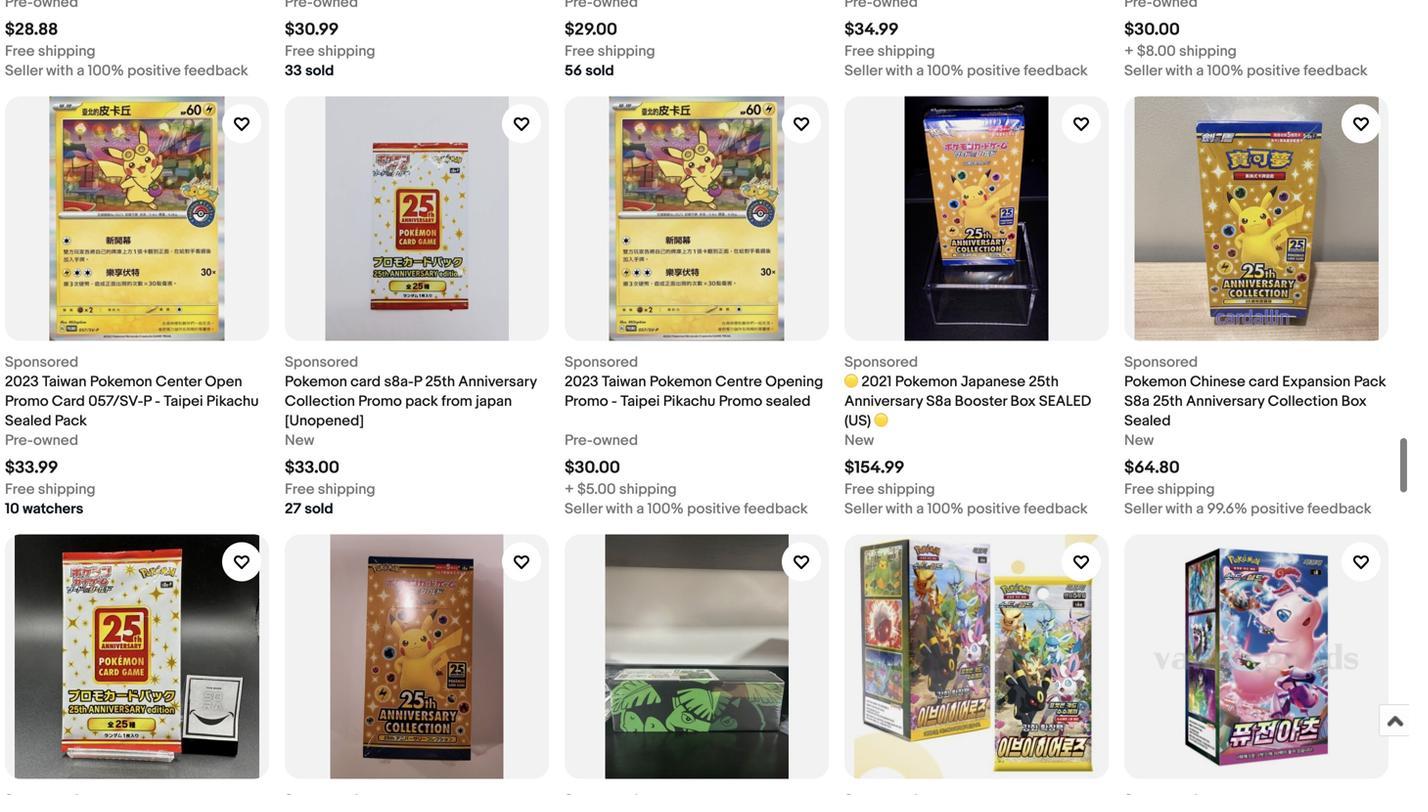 Task type: describe. For each thing, give the bounding box(es) containing it.
shipping inside + $8.00 shipping seller with a 100% positive feedback
[[1180, 43, 1237, 60]]

shipping down $28.88
[[38, 43, 96, 60]]

sold for $30.99
[[305, 62, 334, 80]]

99.6%
[[1208, 501, 1248, 518]]

free shipping text field down the $154.99 on the bottom right of the page
[[845, 480, 936, 500]]

$29.00 text field
[[565, 20, 618, 40]]

free shipping 56 sold
[[565, 43, 656, 80]]

pokemon inside sponsored pokemon chinese card expansion pack s8a 25th anniversary collection box sealed new $64.80 free shipping seller with a 99.6% positive feedback
[[1125, 373, 1187, 391]]

sponsored text field for pack
[[5, 353, 79, 373]]

56 sold text field
[[565, 61, 614, 81]]

free shipping text field down $29.00 text box
[[565, 42, 656, 61]]

seller inside pre-owned $30.00 + $5.00 shipping seller with a 100% positive feedback
[[565, 501, 603, 518]]

positive inside + $8.00 shipping seller with a 100% positive feedback
[[1247, 62, 1301, 80]]

feedback inside + $8.00 shipping seller with a 100% positive feedback
[[1304, 62, 1368, 80]]

taiwan for $30.00
[[602, 373, 647, 391]]

pokemon for $33.99
[[90, 373, 152, 391]]

free shipping 33 sold
[[285, 43, 376, 80]]

with inside pre-owned $30.00 + $5.00 shipping seller with a 100% positive feedback
[[606, 501, 633, 518]]

[unopened]
[[285, 413, 364, 430]]

10
[[5, 501, 19, 518]]

new text field for $64.80
[[1125, 431, 1155, 451]]

pokemon for $30.00
[[650, 373, 712, 391]]

s8a-
[[384, 373, 414, 391]]

3 promo from the left
[[565, 393, 609, 411]]

(us)
[[845, 413, 872, 430]]

sponsored for $64.80
[[1125, 354, 1199, 372]]

057/sv-
[[88, 393, 143, 411]]

27 sold text field
[[285, 500, 334, 519]]

$8.00
[[1138, 43, 1176, 60]]

1 vertical spatial 🟡
[[875, 413, 889, 430]]

taipei inside sponsored 2023 taiwan pokemon centre opening promo - taipei pikachu promo sealed
[[621, 393, 660, 411]]

centre
[[716, 373, 762, 391]]

free inside sponsored 2023 taiwan pokemon center open promo card 057/sv-p - taipei pikachu sealed pack pre-owned $33.99 free shipping 10 watchers
[[5, 481, 35, 499]]

expansion
[[1283, 373, 1351, 391]]

2023 for $30.00
[[565, 373, 599, 391]]

0 horizontal spatial $30.00 text field
[[565, 458, 621, 479]]

shipping inside free shipping 56 sold
[[598, 43, 656, 60]]

positive inside pre-owned $30.00 + $5.00 shipping seller with a 100% positive feedback
[[687, 501, 741, 518]]

free inside sponsored 🟡 2021 pokemon japanese 25th anniversary s8a booster box sealed (us) 🟡 new $154.99 free shipping seller with a 100% positive feedback
[[845, 481, 875, 499]]

sponsored 2023 taiwan pokemon center open promo card 057/sv-p - taipei pikachu sealed pack pre-owned $33.99 free shipping 10 watchers
[[5, 354, 259, 518]]

collection inside sponsored pokemon card s8a-p 25th anniversary collection promo pack from japan [unopened] new $33.00 free shipping 27 sold
[[285, 393, 355, 411]]

seller down $28.88
[[5, 62, 43, 80]]

sponsored 2023 taiwan pokemon centre opening promo - taipei pikachu promo sealed
[[565, 354, 824, 411]]

free shipping text field down $28.88
[[5, 42, 96, 61]]

positive inside sponsored pokemon chinese card expansion pack s8a 25th anniversary collection box sealed new $64.80 free shipping seller with a 99.6% positive feedback
[[1251, 501, 1305, 518]]

free shipping text field down $64.80 text field
[[1125, 480, 1216, 500]]

booster
[[955, 393, 1008, 411]]

27
[[285, 501, 301, 518]]

shipping inside sponsored 🟡 2021 pokemon japanese 25th anniversary s8a booster box sealed (us) 🟡 new $154.99 free shipping seller with a 100% positive feedback
[[878, 481, 936, 499]]

seller with a 100% positive feedback text field for $30.00
[[565, 500, 808, 519]]

$28.88 text field
[[5, 20, 58, 40]]

feedback inside pre-owned $30.00 + $5.00 shipping seller with a 100% positive feedback
[[744, 501, 808, 518]]

new text field for $154.99
[[845, 431, 875, 451]]

100% inside pre-owned $30.00 + $5.00 shipping seller with a 100% positive feedback
[[648, 501, 684, 518]]

- inside sponsored 2023 taiwan pokemon center open promo card 057/sv-p - taipei pikachu sealed pack pre-owned $33.99 free shipping 10 watchers
[[155, 393, 160, 411]]

0 horizontal spatial 🟡
[[845, 373, 859, 391]]

box inside sponsored 🟡 2021 pokemon japanese 25th anniversary s8a booster box sealed (us) 🟡 new $154.99 free shipping seller with a 100% positive feedback
[[1011, 393, 1036, 411]]

free shipping text field down $34.99 "text box" on the top right
[[845, 42, 936, 61]]

$34.99 text field
[[845, 20, 899, 40]]

new for $154.99
[[845, 432, 875, 450]]

free shipping seller with a 100% positive feedback for $34.99
[[845, 43, 1088, 80]]

3 sponsored text field from the left
[[565, 353, 639, 373]]

anniversary inside sponsored pokemon chinese card expansion pack s8a 25th anniversary collection box sealed new $64.80 free shipping seller with a 99.6% positive feedback
[[1187, 393, 1265, 411]]

seller with a 100% positive feedback text field for $28.88
[[5, 61, 248, 81]]

with inside sponsored pokemon chinese card expansion pack s8a 25th anniversary collection box sealed new $64.80 free shipping seller with a 99.6% positive feedback
[[1166, 501, 1193, 518]]

shipping inside sponsored pokemon chinese card expansion pack s8a 25th anniversary collection box sealed new $64.80 free shipping seller with a 99.6% positive feedback
[[1158, 481, 1216, 499]]

pre-owned $30.00 + $5.00 shipping seller with a 100% positive feedback
[[565, 432, 808, 518]]

a inside pre-owned $30.00 + $5.00 shipping seller with a 100% positive feedback
[[637, 501, 644, 518]]

$30.99
[[285, 20, 339, 40]]

+ inside + $8.00 shipping seller with a 100% positive feedback
[[1125, 43, 1134, 60]]

shipping inside sponsored 2023 taiwan pokemon center open promo card 057/sv-p - taipei pikachu sealed pack pre-owned $33.99 free shipping 10 watchers
[[38, 481, 96, 499]]

sponsored text field for $64.80
[[1125, 353, 1199, 373]]

pikachu inside sponsored 2023 taiwan pokemon center open promo card 057/sv-p - taipei pikachu sealed pack pre-owned $33.99 free shipping 10 watchers
[[206, 393, 259, 411]]

seller down $34.99 "text box" on the top right
[[845, 62, 883, 80]]

anniversary for $33.00
[[459, 373, 537, 391]]

free inside sponsored pokemon card s8a-p 25th anniversary collection promo pack from japan [unopened] new $33.00 free shipping 27 sold
[[285, 481, 315, 499]]

a inside sponsored 🟡 2021 pokemon japanese 25th anniversary s8a booster box sealed (us) 🟡 new $154.99 free shipping seller with a 100% positive feedback
[[917, 501, 924, 518]]

new inside sponsored pokemon chinese card expansion pack s8a 25th anniversary collection box sealed new $64.80 free shipping seller with a 99.6% positive feedback
[[1125, 432, 1155, 450]]

from
[[442, 393, 473, 411]]

box inside sponsored pokemon chinese card expansion pack s8a 25th anniversary collection box sealed new $64.80 free shipping seller with a 99.6% positive feedback
[[1342, 393, 1367, 411]]

sponsored for $30.00
[[565, 354, 639, 372]]

open
[[205, 373, 242, 391]]

free shipping seller with a 100% positive feedback for $28.88
[[5, 43, 248, 80]]

$30.99 text field
[[285, 20, 339, 40]]

promo inside sponsored pokemon card s8a-p 25th anniversary collection promo pack from japan [unopened] new $33.00 free shipping 27 sold
[[358, 393, 402, 411]]

25th inside sponsored pokemon chinese card expansion pack s8a 25th anniversary collection box sealed new $64.80 free shipping seller with a 99.6% positive feedback
[[1153, 393, 1183, 411]]

japan
[[476, 393, 512, 411]]

$28.88
[[5, 20, 58, 40]]

sponsored for $154.99
[[845, 354, 919, 372]]

sealed inside sponsored 2023 taiwan pokemon center open promo card 057/sv-p - taipei pikachu sealed pack pre-owned $33.99 free shipping 10 watchers
[[5, 413, 51, 430]]

collection inside sponsored pokemon chinese card expansion pack s8a 25th anniversary collection box sealed new $64.80 free shipping seller with a 99.6% positive feedback
[[1268, 393, 1339, 411]]

owned inside pre-owned $30.00 + $5.00 shipping seller with a 100% positive feedback
[[593, 432, 638, 450]]

pack inside sponsored pokemon chinese card expansion pack s8a 25th anniversary collection box sealed new $64.80 free shipping seller with a 99.6% positive feedback
[[1355, 373, 1387, 391]]

sponsored 🟡 2021 pokemon japanese 25th anniversary s8a booster box sealed (us) 🟡 new $154.99 free shipping seller with a 100% positive feedback
[[845, 354, 1092, 518]]

sponsored text field for $33.00
[[285, 353, 359, 373]]

seller with a 100% positive feedback text field for $30.00
[[1125, 61, 1368, 81]]

25th for $154.99
[[1029, 373, 1059, 391]]

a inside + $8.00 shipping seller with a 100% positive feedback
[[1197, 62, 1204, 80]]

feedback inside sponsored 🟡 2021 pokemon japanese 25th anniversary s8a booster box sealed (us) 🟡 new $154.99 free shipping seller with a 100% positive feedback
[[1024, 501, 1088, 518]]

- inside sponsored 2023 taiwan pokemon centre opening promo - taipei pikachu promo sealed
[[612, 393, 618, 411]]

1 horizontal spatial $30.00
[[1125, 20, 1181, 40]]

2023 for $33.99
[[5, 373, 39, 391]]

watchers
[[23, 501, 83, 518]]

seller with a 100% positive feedback text field for $154.99
[[845, 500, 1088, 519]]



Task type: vqa. For each thing, say whether or not it's contained in the screenshot.
Imperial
no



Task type: locate. For each thing, give the bounding box(es) containing it.
1 horizontal spatial seller with a 100% positive feedback text field
[[1125, 61, 1368, 81]]

0 horizontal spatial box
[[1011, 393, 1036, 411]]

1 new text field from the left
[[285, 431, 315, 451]]

100%
[[88, 62, 124, 80], [928, 62, 964, 80], [1208, 62, 1244, 80], [648, 501, 684, 518], [928, 501, 964, 518]]

2 taiwan from the left
[[602, 373, 647, 391]]

sponsored inside sponsored 2023 taiwan pokemon centre opening promo - taipei pikachu promo sealed
[[565, 354, 639, 372]]

+ $8.00 shipping seller with a 100% positive feedback
[[1125, 43, 1368, 80]]

feedback inside sponsored pokemon chinese card expansion pack s8a 25th anniversary collection box sealed new $64.80 free shipping seller with a 99.6% positive feedback
[[1308, 501, 1372, 518]]

pre- up $33.99
[[5, 432, 33, 450]]

100% inside sponsored 🟡 2021 pokemon japanese 25th anniversary s8a booster box sealed (us) 🟡 new $154.99 free shipping seller with a 100% positive feedback
[[928, 501, 964, 518]]

Free shipping text field
[[5, 42, 96, 61], [845, 42, 936, 61], [285, 480, 376, 500], [845, 480, 936, 500]]

positive
[[127, 62, 181, 80], [967, 62, 1021, 80], [1247, 62, 1301, 80], [687, 501, 741, 518], [967, 501, 1021, 518], [1251, 501, 1305, 518]]

2023 inside sponsored 2023 taiwan pokemon center open promo card 057/sv-p - taipei pikachu sealed pack pre-owned $33.99 free shipping 10 watchers
[[5, 373, 39, 391]]

promo left card
[[5, 393, 49, 411]]

sealed
[[1039, 393, 1092, 411]]

collection down expansion at top
[[1268, 393, 1339, 411]]

pack
[[1355, 373, 1387, 391], [55, 413, 87, 430]]

with down + $5.00 shipping text box
[[606, 501, 633, 518]]

1 horizontal spatial taiwan
[[602, 373, 647, 391]]

free inside free shipping 56 sold
[[565, 43, 595, 60]]

sponsored inside sponsored pokemon card s8a-p 25th anniversary collection promo pack from japan [unopened] new $33.00 free shipping 27 sold
[[285, 354, 359, 372]]

2 sealed from the left
[[1125, 413, 1171, 430]]

free inside free shipping 33 sold
[[285, 43, 315, 60]]

collection
[[285, 393, 355, 411], [1268, 393, 1339, 411]]

pokemon for $154.99
[[896, 373, 958, 391]]

+
[[1125, 43, 1134, 60], [565, 481, 574, 499]]

anniversary inside sponsored pokemon card s8a-p 25th anniversary collection promo pack from japan [unopened] new $33.00 free shipping 27 sold
[[459, 373, 537, 391]]

1 - from the left
[[155, 393, 160, 411]]

$30.00
[[1125, 20, 1181, 40], [565, 458, 621, 479]]

2 horizontal spatial new
[[1125, 432, 1155, 450]]

1 horizontal spatial pack
[[1355, 373, 1387, 391]]

1 horizontal spatial 25th
[[1029, 373, 1059, 391]]

free shipping text field down $33.00 text field
[[285, 480, 376, 500]]

taiwan inside sponsored 2023 taiwan pokemon center open promo card 057/sv-p - taipei pikachu sealed pack pre-owned $33.99 free shipping 10 watchers
[[42, 373, 87, 391]]

shipping down $34.99 "text box" on the top right
[[878, 43, 936, 60]]

shipping right $8.00
[[1180, 43, 1237, 60]]

positive inside sponsored 🟡 2021 pokemon japanese 25th anniversary s8a booster box sealed (us) 🟡 new $154.99 free shipping seller with a 100% positive feedback
[[967, 501, 1021, 518]]

2023 up pre-owned text box
[[5, 373, 39, 391]]

sponsored pokemon chinese card expansion pack s8a 25th anniversary collection box sealed new $64.80 free shipping seller with a 99.6% positive feedback
[[1125, 354, 1387, 518]]

sponsored up pre-owned text field
[[565, 354, 639, 372]]

4 sponsored from the left
[[845, 354, 919, 372]]

1 collection from the left
[[285, 393, 355, 411]]

sold right 27
[[305, 501, 334, 518]]

New text field
[[285, 431, 315, 451], [845, 431, 875, 451], [1125, 431, 1155, 451]]

sponsored up card
[[5, 354, 79, 372]]

0 horizontal spatial 2023
[[5, 373, 39, 391]]

sold right 56
[[586, 62, 614, 80]]

sponsored for $33.00
[[285, 354, 359, 372]]

taiwan
[[42, 373, 87, 391], [602, 373, 647, 391]]

shipping inside free shipping 33 sold
[[318, 43, 376, 60]]

2 sponsored text field from the left
[[285, 353, 359, 373]]

2023
[[5, 373, 39, 391], [565, 373, 599, 391]]

0 vertical spatial $30.00 text field
[[1125, 20, 1181, 40]]

sold inside sponsored pokemon card s8a-p 25th anniversary collection promo pack from japan [unopened] new $33.00 free shipping 27 sold
[[305, 501, 334, 518]]

25th up $64.80 text field
[[1153, 393, 1183, 411]]

0 vertical spatial p
[[414, 373, 422, 391]]

1 horizontal spatial sealed
[[1125, 413, 1171, 430]]

s8a left the booster at right
[[927, 393, 952, 411]]

p inside sponsored 2023 taiwan pokemon center open promo card 057/sv-p - taipei pikachu sealed pack pre-owned $33.99 free shipping 10 watchers
[[143, 393, 152, 411]]

free shipping text field up the watchers
[[5, 480, 96, 500]]

sponsored text field up 2021
[[845, 353, 919, 373]]

taiwan inside sponsored 2023 taiwan pokemon centre opening promo - taipei pikachu promo sealed
[[602, 373, 647, 391]]

56
[[565, 62, 582, 80]]

sponsored text field for new
[[845, 353, 919, 373]]

+ $8.00 shipping text field
[[1125, 42, 1237, 61]]

new inside sponsored 🟡 2021 pokemon japanese 25th anniversary s8a booster box sealed (us) 🟡 new $154.99 free shipping seller with a 100% positive feedback
[[845, 432, 875, 450]]

1 horizontal spatial card
[[1249, 373, 1280, 391]]

promo down s8a-
[[358, 393, 402, 411]]

1 free shipping seller with a 100% positive feedback from the left
[[5, 43, 248, 80]]

sponsored inside sponsored 🟡 2021 pokemon japanese 25th anniversary s8a booster box sealed (us) 🟡 new $154.99 free shipping seller with a 100% positive feedback
[[845, 354, 919, 372]]

card right chinese
[[1249, 373, 1280, 391]]

1 horizontal spatial s8a
[[1125, 393, 1150, 411]]

new text field up $64.80
[[1125, 431, 1155, 451]]

shipping
[[38, 43, 96, 60], [318, 43, 376, 60], [598, 43, 656, 60], [878, 43, 936, 60], [1180, 43, 1237, 60], [38, 481, 96, 499], [318, 481, 376, 499], [619, 481, 677, 499], [878, 481, 936, 499], [1158, 481, 1216, 499]]

free up 10 on the bottom of page
[[5, 481, 35, 499]]

🟡 right (us)
[[875, 413, 889, 430]]

0 horizontal spatial pack
[[55, 413, 87, 430]]

1 box from the left
[[1011, 393, 1036, 411]]

+ left $8.00
[[1125, 43, 1134, 60]]

2 free shipping seller with a 100% positive feedback from the left
[[845, 43, 1088, 80]]

pokemon left chinese
[[1125, 373, 1187, 391]]

card inside sponsored pokemon card s8a-p 25th anniversary collection promo pack from japan [unopened] new $33.00 free shipping 27 sold
[[351, 373, 381, 391]]

pokemon
[[90, 373, 152, 391], [285, 373, 347, 391], [650, 373, 712, 391], [896, 373, 958, 391], [1125, 373, 1187, 391]]

$30.00 text field up $5.00 at the left bottom
[[565, 458, 621, 479]]

new down (us)
[[845, 432, 875, 450]]

1 vertical spatial pack
[[55, 413, 87, 430]]

shipping down the $154.99 on the bottom right of the page
[[878, 481, 936, 499]]

-
[[155, 393, 160, 411], [612, 393, 618, 411]]

1 horizontal spatial pikachu
[[664, 393, 716, 411]]

None text field
[[565, 0, 638, 12], [845, 0, 918, 12], [1125, 0, 1198, 12], [565, 0, 638, 12], [845, 0, 918, 12], [1125, 0, 1198, 12]]

feedback
[[184, 62, 248, 80], [1024, 62, 1088, 80], [1304, 62, 1368, 80], [744, 501, 808, 518], [1024, 501, 1088, 518], [1308, 501, 1372, 518]]

taiwan up card
[[42, 373, 87, 391]]

33 sold text field
[[285, 61, 334, 81]]

2021
[[862, 373, 892, 391]]

pokemon inside sponsored 🟡 2021 pokemon japanese 25th anniversary s8a booster box sealed (us) 🟡 new $154.99 free shipping seller with a 100% positive feedback
[[896, 373, 958, 391]]

1 pikachu from the left
[[206, 393, 259, 411]]

free down $28.88
[[5, 43, 35, 60]]

sponsored up '[unopened]'
[[285, 354, 359, 372]]

new up $33.00 text field
[[285, 432, 315, 450]]

1 horizontal spatial box
[[1342, 393, 1367, 411]]

2 horizontal spatial 25th
[[1153, 393, 1183, 411]]

p up pack
[[414, 373, 422, 391]]

sealed inside sponsored pokemon chinese card expansion pack s8a 25th anniversary collection box sealed new $64.80 free shipping seller with a 99.6% positive feedback
[[1125, 413, 1171, 430]]

1 vertical spatial +
[[565, 481, 574, 499]]

new inside sponsored pokemon card s8a-p 25th anniversary collection promo pack from japan [unopened] new $33.00 free shipping 27 sold
[[285, 432, 315, 450]]

33
[[285, 62, 302, 80]]

$5.00
[[578, 481, 616, 499]]

Pre-owned text field
[[5, 431, 78, 451]]

seller inside sponsored 🟡 2021 pokemon japanese 25th anniversary s8a booster box sealed (us) 🟡 new $154.99 free shipping seller with a 100% positive feedback
[[845, 501, 883, 518]]

1 horizontal spatial -
[[612, 393, 618, 411]]

0 horizontal spatial collection
[[285, 393, 355, 411]]

2 card from the left
[[1249, 373, 1280, 391]]

1 2023 from the left
[[5, 373, 39, 391]]

0 vertical spatial +
[[1125, 43, 1134, 60]]

$33.99 text field
[[5, 458, 58, 479]]

2 seller with a 100% positive feedback text field from the left
[[1125, 61, 1368, 81]]

2 s8a from the left
[[1125, 393, 1150, 411]]

with down $34.99 "text box" on the top right
[[886, 62, 913, 80]]

p
[[414, 373, 422, 391], [143, 393, 152, 411]]

0 horizontal spatial anniversary
[[459, 373, 537, 391]]

sponsored
[[5, 354, 79, 372], [285, 354, 359, 372], [565, 354, 639, 372], [845, 354, 919, 372], [1125, 354, 1199, 372]]

1 horizontal spatial p
[[414, 373, 422, 391]]

sealed
[[766, 393, 811, 411]]

promo up pre-owned text field
[[565, 393, 609, 411]]

anniversary for $154.99
[[845, 393, 923, 411]]

25th for $33.00
[[425, 373, 455, 391]]

pack
[[405, 393, 438, 411]]

$34.99
[[845, 20, 899, 40]]

pikachu inside sponsored 2023 taiwan pokemon centre opening promo - taipei pikachu promo sealed
[[664, 393, 716, 411]]

1 pre- from the left
[[5, 432, 33, 450]]

0 horizontal spatial -
[[155, 393, 160, 411]]

sold right 33
[[305, 62, 334, 80]]

pokemon up 057/sv-
[[90, 373, 152, 391]]

sponsored up chinese
[[1125, 354, 1199, 372]]

2 taipei from the left
[[621, 393, 660, 411]]

seller inside + $8.00 shipping seller with a 100% positive feedback
[[1125, 62, 1163, 80]]

1 horizontal spatial anniversary
[[845, 393, 923, 411]]

1 card from the left
[[351, 373, 381, 391]]

owned up + $5.00 shipping text box
[[593, 432, 638, 450]]

1 horizontal spatial sponsored text field
[[285, 353, 359, 373]]

card inside sponsored pokemon chinese card expansion pack s8a 25th anniversary collection box sealed new $64.80 free shipping seller with a 99.6% positive feedback
[[1249, 373, 1280, 391]]

seller down $8.00
[[1125, 62, 1163, 80]]

0 vertical spatial pack
[[1355, 373, 1387, 391]]

sponsored inside sponsored 2023 taiwan pokemon center open promo card 057/sv-p - taipei pikachu sealed pack pre-owned $33.99 free shipping 10 watchers
[[5, 354, 79, 372]]

a
[[77, 62, 84, 80], [917, 62, 924, 80], [1197, 62, 1204, 80], [637, 501, 644, 518], [917, 501, 924, 518], [1197, 501, 1204, 518]]

$33.99
[[5, 458, 58, 479]]

2 sponsored from the left
[[285, 354, 359, 372]]

2 - from the left
[[612, 393, 618, 411]]

free up 56
[[565, 43, 595, 60]]

center
[[156, 373, 202, 391]]

shipping down $29.00
[[598, 43, 656, 60]]

pikachu down centre
[[664, 393, 716, 411]]

with down $28.88
[[46, 62, 73, 80]]

new text field for $33.00
[[285, 431, 315, 451]]

1 horizontal spatial taipei
[[621, 393, 660, 411]]

card left s8a-
[[351, 373, 381, 391]]

25th up from at left
[[425, 373, 455, 391]]

shipping inside pre-owned $30.00 + $5.00 shipping seller with a 100% positive feedback
[[619, 481, 677, 499]]

free down $34.99 "text box" on the top right
[[845, 43, 875, 60]]

3 new text field from the left
[[1125, 431, 1155, 451]]

100% inside + $8.00 shipping seller with a 100% positive feedback
[[1208, 62, 1244, 80]]

Seller with a 99.6% positive feedback text field
[[1125, 500, 1372, 519]]

1 sealed from the left
[[5, 413, 51, 430]]

2 box from the left
[[1342, 393, 1367, 411]]

Seller with a 100% positive feedback text field
[[5, 61, 248, 81], [1125, 61, 1368, 81]]

opening
[[766, 373, 824, 391]]

pokemon left centre
[[650, 373, 712, 391]]

with inside + $8.00 shipping seller with a 100% positive feedback
[[1166, 62, 1193, 80]]

0 horizontal spatial p
[[143, 393, 152, 411]]

sponsored for $33.99
[[5, 354, 79, 372]]

seller down $5.00 at the left bottom
[[565, 501, 603, 518]]

sealed
[[5, 413, 51, 430], [1125, 413, 1171, 430]]

box
[[1011, 393, 1036, 411], [1342, 393, 1367, 411]]

+ left $5.00 at the left bottom
[[565, 481, 574, 499]]

$64.80 text field
[[1125, 458, 1180, 479]]

with left 99.6%
[[1166, 501, 1193, 518]]

seller inside sponsored pokemon chinese card expansion pack s8a 25th anniversary collection box sealed new $64.80 free shipping seller with a 99.6% positive feedback
[[1125, 501, 1163, 518]]

card
[[52, 393, 85, 411]]

seller down the $154.99 on the bottom right of the page
[[845, 501, 883, 518]]

1 owned from the left
[[33, 432, 78, 450]]

shipping inside sponsored pokemon card s8a-p 25th anniversary collection promo pack from japan [unopened] new $33.00 free shipping 27 sold
[[318, 481, 376, 499]]

anniversary inside sponsored 🟡 2021 pokemon japanese 25th anniversary s8a booster box sealed (us) 🟡 new $154.99 free shipping seller with a 100% positive feedback
[[845, 393, 923, 411]]

0 horizontal spatial card
[[351, 373, 381, 391]]

0 vertical spatial 🟡
[[845, 373, 859, 391]]

$29.00
[[565, 20, 618, 40]]

3 pokemon from the left
[[650, 373, 712, 391]]

sponsored inside sponsored pokemon chinese card expansion pack s8a 25th anniversary collection box sealed new $64.80 free shipping seller with a 99.6% positive feedback
[[1125, 354, 1199, 372]]

anniversary
[[459, 373, 537, 391], [845, 393, 923, 411], [1187, 393, 1265, 411]]

sponsored text field up chinese
[[1125, 353, 1199, 373]]

1 horizontal spatial free shipping seller with a 100% positive feedback
[[845, 43, 1088, 80]]

2 horizontal spatial new text field
[[1125, 431, 1155, 451]]

seller down $64.80 text field
[[1125, 501, 1163, 518]]

free up 27
[[285, 481, 315, 499]]

box down expansion at top
[[1342, 393, 1367, 411]]

new text field down (us)
[[845, 431, 875, 451]]

2 pokemon from the left
[[285, 373, 347, 391]]

taiwan for $33.99
[[42, 373, 87, 391]]

- down center
[[155, 393, 160, 411]]

sponsored up 2021
[[845, 354, 919, 372]]

box down japanese
[[1011, 393, 1036, 411]]

sold for $29.00
[[586, 62, 614, 80]]

owned
[[33, 432, 78, 450], [593, 432, 638, 450]]

- up pre-owned text field
[[612, 393, 618, 411]]

0 horizontal spatial new text field
[[285, 431, 315, 451]]

sold inside free shipping 33 sold
[[305, 62, 334, 80]]

25th inside sponsored pokemon card s8a-p 25th anniversary collection promo pack from japan [unopened] new $33.00 free shipping 27 sold
[[425, 373, 455, 391]]

0 horizontal spatial $30.00
[[565, 458, 621, 479]]

0 vertical spatial $30.00
[[1125, 20, 1181, 40]]

free inside sponsored pokemon chinese card expansion pack s8a 25th anniversary collection box sealed new $64.80 free shipping seller with a 99.6% positive feedback
[[1125, 481, 1155, 499]]

Sponsored text field
[[5, 353, 79, 373], [285, 353, 359, 373], [565, 353, 639, 373]]

pokemon up '[unopened]'
[[285, 373, 347, 391]]

0 horizontal spatial owned
[[33, 432, 78, 450]]

sponsored text field up card
[[5, 353, 79, 373]]

25th
[[425, 373, 455, 391], [1029, 373, 1059, 391], [1153, 393, 1183, 411]]

free up 33
[[285, 43, 315, 60]]

pokemon inside sponsored 2023 taiwan pokemon center open promo card 057/sv-p - taipei pikachu sealed pack pre-owned $33.99 free shipping 10 watchers
[[90, 373, 152, 391]]

1 vertical spatial $30.00
[[565, 458, 621, 479]]

$154.99 text field
[[845, 458, 905, 479]]

1 horizontal spatial +
[[1125, 43, 1134, 60]]

owned inside sponsored 2023 taiwan pokemon center open promo card 057/sv-p - taipei pikachu sealed pack pre-owned $33.99 free shipping 10 watchers
[[33, 432, 78, 450]]

5 sponsored from the left
[[1125, 354, 1199, 372]]

1 taipei from the left
[[164, 393, 203, 411]]

1 horizontal spatial $30.00 text field
[[1125, 20, 1181, 40]]

1 sponsored from the left
[[5, 354, 79, 372]]

4 pokemon from the left
[[896, 373, 958, 391]]

25th inside sponsored 🟡 2021 pokemon japanese 25th anniversary s8a booster box sealed (us) 🟡 new $154.99 free shipping seller with a 100% positive feedback
[[1029, 373, 1059, 391]]

sponsored text field up pre-owned text field
[[565, 353, 639, 373]]

sold inside free shipping 56 sold
[[586, 62, 614, 80]]

$30.00 up $8.00
[[1125, 20, 1181, 40]]

$154.99
[[845, 458, 905, 479]]

sponsored text field up '[unopened]'
[[285, 353, 359, 373]]

0 horizontal spatial seller with a 100% positive feedback text field
[[5, 61, 248, 81]]

0 horizontal spatial sponsored text field
[[5, 353, 79, 373]]

1 vertical spatial p
[[143, 393, 152, 411]]

pre- inside pre-owned $30.00 + $5.00 shipping seller with a 100% positive feedback
[[565, 432, 593, 450]]

1 taiwan from the left
[[42, 373, 87, 391]]

2 collection from the left
[[1268, 393, 1339, 411]]

sealed up $64.80 text field
[[1125, 413, 1171, 430]]

1 horizontal spatial new text field
[[845, 431, 875, 451]]

2 owned from the left
[[593, 432, 638, 450]]

s8a
[[927, 393, 952, 411], [1125, 393, 1150, 411]]

2 pikachu from the left
[[664, 393, 716, 411]]

0 horizontal spatial 25th
[[425, 373, 455, 391]]

sealed up pre-owned text box
[[5, 413, 51, 430]]

s8a inside sponsored pokemon chinese card expansion pack s8a 25th anniversary collection box sealed new $64.80 free shipping seller with a 99.6% positive feedback
[[1125, 393, 1150, 411]]

free shipping text field down "$30.99" text box in the top of the page
[[285, 42, 376, 61]]

0 horizontal spatial pikachu
[[206, 393, 259, 411]]

2023 inside sponsored 2023 taiwan pokemon centre opening promo - taipei pikachu promo sealed
[[565, 373, 599, 391]]

free
[[5, 43, 35, 60], [285, 43, 315, 60], [565, 43, 595, 60], [845, 43, 875, 60], [5, 481, 35, 499], [285, 481, 315, 499], [845, 481, 875, 499], [1125, 481, 1155, 499]]

2 2023 from the left
[[565, 373, 599, 391]]

1 sponsored text field from the left
[[845, 353, 919, 373]]

2 pre- from the left
[[565, 432, 593, 450]]

10 watchers text field
[[5, 500, 83, 519]]

chinese
[[1191, 373, 1246, 391]]

2 promo from the left
[[358, 393, 402, 411]]

promo down centre
[[719, 393, 763, 411]]

seller
[[5, 62, 43, 80], [845, 62, 883, 80], [1125, 62, 1163, 80], [565, 501, 603, 518], [845, 501, 883, 518], [1125, 501, 1163, 518]]

0 horizontal spatial pre-
[[5, 432, 33, 450]]

2 sponsored text field from the left
[[1125, 353, 1199, 373]]

pre- up $5.00 at the left bottom
[[565, 432, 593, 450]]

1 seller with a 100% positive feedback text field from the left
[[5, 61, 248, 81]]

1 vertical spatial $30.00 text field
[[565, 458, 621, 479]]

0 horizontal spatial free shipping seller with a 100% positive feedback
[[5, 43, 248, 80]]

s8a up $64.80 text field
[[1125, 393, 1150, 411]]

with down the $154.99 on the bottom right of the page
[[886, 501, 913, 518]]

🟡 left 2021
[[845, 373, 859, 391]]

shipping down $64.80 text field
[[1158, 481, 1216, 499]]

collection up '[unopened]'
[[285, 393, 355, 411]]

1 horizontal spatial 2023
[[565, 373, 599, 391]]

new
[[285, 432, 315, 450], [845, 432, 875, 450], [1125, 432, 1155, 450]]

Pre-owned text field
[[565, 431, 638, 451]]

1 horizontal spatial collection
[[1268, 393, 1339, 411]]

🟡
[[845, 373, 859, 391], [875, 413, 889, 430]]

anniversary up japan
[[459, 373, 537, 391]]

pack inside sponsored 2023 taiwan pokemon center open promo card 057/sv-p - taipei pikachu sealed pack pre-owned $33.99 free shipping 10 watchers
[[55, 413, 87, 430]]

$30.00 up $5.00 at the left bottom
[[565, 458, 621, 479]]

Free shipping text field
[[285, 42, 376, 61], [565, 42, 656, 61], [5, 480, 96, 500], [1125, 480, 1216, 500]]

free down $64.80 text field
[[1125, 481, 1155, 499]]

0 horizontal spatial taiwan
[[42, 373, 87, 391]]

with down + $8.00 shipping text box
[[1166, 62, 1193, 80]]

0 horizontal spatial taipei
[[164, 393, 203, 411]]

0 horizontal spatial +
[[565, 481, 574, 499]]

1 horizontal spatial sponsored text field
[[1125, 353, 1199, 373]]

pikachu
[[206, 393, 259, 411], [664, 393, 716, 411]]

$33.00 text field
[[285, 458, 340, 479]]

+ $5.00 shipping text field
[[565, 480, 677, 500]]

card
[[351, 373, 381, 391], [1249, 373, 1280, 391]]

2 horizontal spatial sponsored text field
[[565, 353, 639, 373]]

None text field
[[5, 0, 78, 12], [285, 0, 358, 12], [5, 792, 79, 796], [285, 792, 359, 796], [565, 792, 639, 796], [845, 792, 919, 796], [1125, 792, 1199, 796], [5, 0, 78, 12], [285, 0, 358, 12], [5, 792, 79, 796], [285, 792, 359, 796], [565, 792, 639, 796], [845, 792, 919, 796], [1125, 792, 1199, 796]]

1 horizontal spatial owned
[[593, 432, 638, 450]]

new up $64.80
[[1125, 432, 1155, 450]]

$30.00 text field
[[1125, 20, 1181, 40], [565, 458, 621, 479]]

+ inside pre-owned $30.00 + $5.00 shipping seller with a 100% positive feedback
[[565, 481, 574, 499]]

p right card
[[143, 393, 152, 411]]

pre-
[[5, 432, 33, 450], [565, 432, 593, 450]]

with inside sponsored 🟡 2021 pokemon japanese 25th anniversary s8a booster box sealed (us) 🟡 new $154.99 free shipping seller with a 100% positive feedback
[[886, 501, 913, 518]]

new text field up $33.00 text field
[[285, 431, 315, 451]]

sold
[[305, 62, 334, 80], [586, 62, 614, 80], [305, 501, 334, 518]]

pre- inside sponsored 2023 taiwan pokemon center open promo card 057/sv-p - taipei pikachu sealed pack pre-owned $33.99 free shipping 10 watchers
[[5, 432, 33, 450]]

Seller with a 100% positive feedback text field
[[845, 61, 1088, 81], [565, 500, 808, 519], [845, 500, 1088, 519]]

0 horizontal spatial s8a
[[927, 393, 952, 411]]

2 horizontal spatial anniversary
[[1187, 393, 1265, 411]]

pokemon inside sponsored 2023 taiwan pokemon centre opening promo - taipei pikachu promo sealed
[[650, 373, 712, 391]]

1 horizontal spatial 🟡
[[875, 413, 889, 430]]

with
[[46, 62, 73, 80], [886, 62, 913, 80], [1166, 62, 1193, 80], [606, 501, 633, 518], [886, 501, 913, 518], [1166, 501, 1193, 518]]

shipping down "$30.99" text box in the top of the page
[[318, 43, 376, 60]]

sponsored pokemon card s8a-p 25th anniversary collection promo pack from japan [unopened] new $33.00 free shipping 27 sold
[[285, 354, 537, 518]]

3 new from the left
[[1125, 432, 1155, 450]]

Sponsored text field
[[845, 353, 919, 373], [1125, 353, 1199, 373]]

1 s8a from the left
[[927, 393, 952, 411]]

4 promo from the left
[[719, 393, 763, 411]]

promo inside sponsored 2023 taiwan pokemon center open promo card 057/sv-p - taipei pikachu sealed pack pre-owned $33.99 free shipping 10 watchers
[[5, 393, 49, 411]]

$33.00
[[285, 458, 340, 479]]

free shipping seller with a 100% positive feedback
[[5, 43, 248, 80], [845, 43, 1088, 80]]

a inside sponsored pokemon chinese card expansion pack s8a 25th anniversary collection box sealed new $64.80 free shipping seller with a 99.6% positive feedback
[[1197, 501, 1204, 518]]

shipping up the watchers
[[38, 481, 96, 499]]

s8a inside sponsored 🟡 2021 pokemon japanese 25th anniversary s8a booster box sealed (us) 🟡 new $154.99 free shipping seller with a 100% positive feedback
[[927, 393, 952, 411]]

2 new from the left
[[845, 432, 875, 450]]

1 promo from the left
[[5, 393, 49, 411]]

pokemon inside sponsored pokemon card s8a-p 25th anniversary collection promo pack from japan [unopened] new $33.00 free shipping 27 sold
[[285, 373, 347, 391]]

0 horizontal spatial sealed
[[5, 413, 51, 430]]

1 horizontal spatial pre-
[[565, 432, 593, 450]]

25th up sealed
[[1029, 373, 1059, 391]]

0 horizontal spatial sponsored text field
[[845, 353, 919, 373]]

taipei inside sponsored 2023 taiwan pokemon center open promo card 057/sv-p - taipei pikachu sealed pack pre-owned $33.99 free shipping 10 watchers
[[164, 393, 203, 411]]

p inside sponsored pokemon card s8a-p 25th anniversary collection promo pack from japan [unopened] new $33.00 free shipping 27 sold
[[414, 373, 422, 391]]

promo
[[5, 393, 49, 411], [358, 393, 402, 411], [565, 393, 609, 411], [719, 393, 763, 411]]

taipei down center
[[164, 393, 203, 411]]

$30.00 inside pre-owned $30.00 + $5.00 shipping seller with a 100% positive feedback
[[565, 458, 621, 479]]

free down the $154.99 on the bottom right of the page
[[845, 481, 875, 499]]

2 new text field from the left
[[845, 431, 875, 451]]

anniversary down 2021
[[845, 393, 923, 411]]

new for $33.00
[[285, 432, 315, 450]]

1 horizontal spatial new
[[845, 432, 875, 450]]

pack down card
[[55, 413, 87, 430]]

1 sponsored text field from the left
[[5, 353, 79, 373]]

5 pokemon from the left
[[1125, 373, 1187, 391]]

1 new from the left
[[285, 432, 315, 450]]

$64.80
[[1125, 458, 1180, 479]]

taipei
[[164, 393, 203, 411], [621, 393, 660, 411]]

taipei up pre-owned text field
[[621, 393, 660, 411]]

0 horizontal spatial new
[[285, 432, 315, 450]]

japanese
[[961, 373, 1026, 391]]

1 pokemon from the left
[[90, 373, 152, 391]]

3 sponsored from the left
[[565, 354, 639, 372]]

pack right expansion at top
[[1355, 373, 1387, 391]]

shipping right $5.00 at the left bottom
[[619, 481, 677, 499]]



